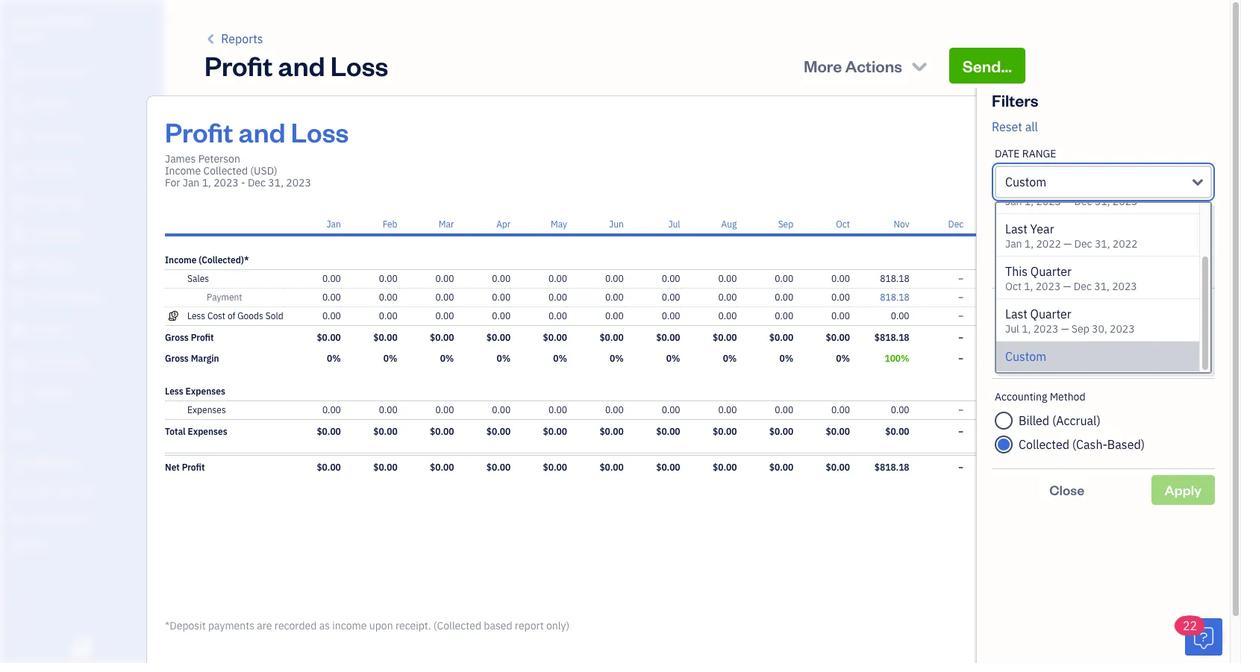 Task type: vqa. For each thing, say whether or not it's contained in the screenshot.
10h
no



Task type: locate. For each thing, give the bounding box(es) containing it.
actions
[[845, 55, 902, 76]]

close
[[1050, 481, 1085, 499]]

and right reports button
[[278, 48, 325, 83]]

— inside this quarter oct 1, 2023 — dec 31, 2023
[[1063, 280, 1072, 293]]

0 horizontal spatial oct
[[836, 219, 850, 230]]

0 vertical spatial less
[[187, 311, 205, 322]]

1 vertical spatial expenses
[[187, 405, 226, 416]]

0 vertical spatial income
[[165, 164, 201, 178]]

1 vertical spatial peterson
[[198, 152, 240, 166]]

quarter right this
[[1031, 264, 1072, 279]]

james up for
[[165, 152, 196, 166]]

1 usd from the top
[[1006, 438, 1023, 449]]

james inside profit and loss james peterson income collected (usd) for jan 1, 2023 - dec 31, 2023
[[165, 152, 196, 166]]

0 horizontal spatial 818.18 link
[[880, 292, 910, 303]]

team members link
[[4, 450, 160, 476]]

2023 up end date in mm/dd/yyyy format text field
[[1113, 195, 1138, 208]]

category image
[[165, 273, 181, 285], [165, 405, 181, 417]]

2 usd from the top
[[1006, 474, 1023, 485]]

chevrondown image
[[909, 55, 930, 76]]

0 horizontal spatial 100%
[[885, 353, 910, 364]]

1 vertical spatial sep
[[1072, 322, 1090, 336]]

last up month
[[1005, 307, 1028, 322]]

jan up this
[[1005, 237, 1022, 251]]

1 vertical spatial gross
[[165, 353, 189, 364]]

jan 1, 2023 — dec 31, 2023
[[1005, 195, 1138, 208]]

1 vertical spatial james
[[165, 152, 196, 166]]

0 vertical spatial and
[[278, 48, 325, 83]]

2023 right (usd) on the left of page
[[286, 176, 311, 190]]

1, down this
[[1024, 280, 1033, 293]]

report
[[515, 620, 544, 633]]

0 vertical spatial quarter
[[1031, 264, 1072, 279]]

— for this quarter
[[1063, 280, 1072, 293]]

0%
[[327, 353, 341, 364], [384, 353, 398, 364], [440, 353, 454, 364], [497, 353, 511, 364], [553, 353, 567, 364], [610, 353, 624, 364], [666, 353, 680, 364], [723, 353, 737, 364], [780, 353, 794, 364], [836, 353, 850, 364]]

jan inside profit and loss james peterson income collected (usd) for jan 1, 2023 - dec 31, 2023
[[183, 176, 200, 190]]

group by option group
[[995, 319, 1212, 366]]

1 horizontal spatial peterson
[[198, 152, 240, 166]]

0 horizontal spatial total
[[165, 426, 186, 437]]

filters
[[992, 90, 1039, 110]]

dec up this quarter oct 1, 2023 — dec 31, 2023
[[1074, 237, 1092, 251]]

0 vertical spatial james
[[12, 13, 45, 28]]

profit
[[205, 48, 273, 83], [165, 114, 233, 149], [191, 332, 214, 343], [182, 462, 205, 473]]

income (collected)*
[[165, 255, 249, 266]]

1 income from the top
[[165, 164, 201, 178]]

1 vertical spatial quarter
[[1031, 307, 1072, 322]]

income left -
[[165, 164, 201, 178]]

send…
[[963, 55, 1012, 76]]

1 horizontal spatial jul
[[1005, 322, 1020, 336]]

category image for expenses
[[165, 405, 181, 417]]

1, down the year
[[1025, 237, 1034, 251]]

31, up last year jan 1, 2022 — dec 31, 2022
[[1095, 195, 1110, 208]]

— up this quarter oct 1, 2023 — dec 31, 2023
[[1064, 237, 1072, 251]]

year
[[1031, 222, 1054, 237]]

dec inside profit and loss james peterson income collected (usd) for jan 1, 2023 - dec 31, 2023
[[248, 176, 266, 190]]

quarter inside "group by" option group
[[1019, 347, 1060, 362]]

usd for $0.00 usd
[[1006, 438, 1023, 449]]

jan right for
[[183, 176, 200, 190]]

1 vertical spatial total
[[165, 426, 186, 437]]

last left the year
[[1005, 222, 1028, 237]]

custom inside list box
[[1005, 349, 1047, 364]]

collected inside profit and loss james peterson income collected (usd) for jan 1, 2023 - dec 31, 2023
[[203, 164, 248, 178]]

loss
[[330, 48, 388, 83], [291, 114, 349, 149]]

0 vertical spatial collected
[[203, 164, 248, 178]]

usd down $0.00 usd on the bottom right of the page
[[1006, 474, 1023, 485]]

1 vertical spatial and
[[239, 114, 286, 149]]

and inside the main element
[[36, 484, 52, 496]]

mar
[[439, 219, 454, 230]]

31,
[[268, 176, 284, 190], [1095, 195, 1110, 208], [1095, 237, 1110, 251], [1094, 280, 1110, 293]]

1 vertical spatial custom
[[1005, 349, 1047, 364]]

1, for last quarter
[[1022, 322, 1031, 336]]

jan inside last year jan 1, 2022 — dec 31, 2022
[[1005, 237, 1022, 251]]

category image down the less expenses
[[165, 405, 181, 417]]

group by
[[995, 300, 1038, 313]]

list box inside date range element
[[996, 172, 1211, 372]]

jun
[[609, 219, 624, 230]]

and up (usd) on the left of page
[[239, 114, 286, 149]]

as
[[319, 620, 330, 633]]

818.18 link down nov
[[880, 292, 910, 303]]

818.18
[[880, 273, 910, 284], [994, 273, 1023, 284], [880, 292, 910, 303], [994, 292, 1023, 303]]

and for profit and loss james peterson income collected (usd) for jan 1, 2023 - dec 31, 2023
[[239, 114, 286, 149]]

1 vertical spatial usd
[[1006, 474, 1023, 485]]

2 custom from the top
[[1005, 349, 1047, 364]]

31, inside last year jan 1, 2022 — dec 31, 2022
[[1095, 237, 1110, 251]]

collected inside the accounting method option group
[[1019, 437, 1070, 452]]

8 0% from the left
[[723, 353, 737, 364]]

1 vertical spatial category image
[[165, 405, 181, 417]]

collected left (usd) on the left of page
[[203, 164, 248, 178]]

last inside last year jan 1, 2022 — dec 31, 2022
[[1005, 222, 1028, 237]]

usd
[[1006, 438, 1023, 449], [1006, 474, 1023, 485]]

accounting method group
[[995, 390, 1212, 457]]

2 0% from the left
[[384, 353, 398, 364]]

0 vertical spatial loss
[[330, 48, 388, 83]]

1 horizontal spatial 100%
[[999, 353, 1023, 364]]

1 horizontal spatial james
[[165, 152, 196, 166]]

total for total
[[1003, 219, 1023, 230]]

2 gross from the top
[[165, 353, 189, 364]]

1 horizontal spatial sep
[[1072, 322, 1090, 336]]

loss inside profit and loss james peterson income collected (usd) for jan 1, 2023 - dec 31, 2023
[[291, 114, 349, 149]]

collected
[[203, 164, 248, 178], [1019, 437, 1070, 452]]

1,
[[202, 176, 211, 190], [1025, 195, 1034, 208], [1025, 237, 1034, 251], [1024, 280, 1033, 293], [1022, 322, 1031, 336]]

james up owner
[[12, 13, 45, 28]]

1 gross from the top
[[165, 332, 189, 343]]

2023 down by
[[1034, 322, 1059, 336]]

2 vertical spatial expenses
[[188, 426, 228, 437]]

james inside james peterson owner
[[12, 13, 45, 28]]

less
[[187, 311, 205, 322], [165, 386, 183, 397]]

2023
[[214, 176, 239, 190], [286, 176, 311, 190], [1036, 195, 1061, 208], [1113, 195, 1138, 208], [1036, 280, 1061, 293], [1112, 280, 1137, 293], [1034, 322, 1059, 336], [1110, 322, 1135, 336]]

0.00
[[322, 273, 341, 284], [379, 273, 398, 284], [436, 273, 454, 284], [492, 273, 511, 284], [549, 273, 567, 284], [605, 273, 624, 284], [662, 273, 680, 284], [718, 273, 737, 284], [775, 273, 794, 284], [832, 273, 850, 284], [322, 292, 341, 303], [379, 292, 398, 303], [436, 292, 454, 303], [492, 292, 511, 303], [549, 292, 567, 303], [605, 292, 624, 303], [662, 292, 680, 303], [718, 292, 737, 303], [775, 292, 794, 303], [832, 292, 850, 303], [322, 311, 341, 322], [379, 311, 398, 322], [436, 311, 454, 322], [492, 311, 511, 322], [549, 311, 567, 322], [605, 311, 624, 322], [662, 311, 680, 322], [718, 311, 737, 322], [775, 311, 794, 322], [832, 311, 850, 322], [891, 311, 910, 322], [1005, 311, 1023, 322], [322, 405, 341, 416], [379, 405, 398, 416], [436, 405, 454, 416], [492, 405, 511, 416], [549, 405, 567, 416], [605, 405, 624, 416], [662, 405, 680, 416], [718, 405, 737, 416], [775, 405, 794, 416], [832, 405, 850, 416], [891, 405, 910, 416], [1005, 405, 1023, 416]]

1 horizontal spatial less
[[187, 311, 205, 322]]

profit up for
[[165, 114, 233, 149]]

818.18 link left by
[[994, 292, 1023, 303]]

expenses for total expenses
[[188, 426, 228, 437]]

1 vertical spatial last
[[1005, 307, 1028, 322]]

1 last from the top
[[1005, 222, 1028, 237]]

income inside profit and loss james peterson income collected (usd) for jan 1, 2023 - dec 31, 2023
[[165, 164, 201, 178]]

billed
[[1019, 414, 1050, 428]]

2 vertical spatial and
[[36, 484, 52, 496]]

0 horizontal spatial james
[[12, 13, 45, 28]]

profit inside profit and loss james peterson income collected (usd) for jan 1, 2023 - dec 31, 2023
[[165, 114, 233, 149]]

— up last year jan 1, 2022 — dec 31, 2022
[[1064, 195, 1072, 208]]

goods
[[238, 311, 263, 322]]

total up net
[[165, 426, 186, 437]]

quarter for last quarter
[[1031, 307, 1072, 322]]

dec
[[248, 176, 266, 190], [1074, 195, 1092, 208], [948, 219, 964, 230], [1074, 237, 1092, 251], [1074, 280, 1092, 293]]

dec right -
[[248, 176, 266, 190]]

collected down 'billed'
[[1019, 437, 1070, 452]]

peterson inside profit and loss james peterson income collected (usd) for jan 1, 2023 - dec 31, 2023
[[198, 152, 240, 166]]

range
[[1022, 147, 1057, 160]]

0 vertical spatial total
[[1003, 219, 1023, 230]]

4 0% from the left
[[497, 353, 511, 364]]

2 category image from the top
[[165, 405, 181, 417]]

sep left 30,
[[1072, 322, 1090, 336]]

quarter inside this quarter oct 1, 2023 — dec 31, 2023
[[1031, 264, 1072, 279]]

2022
[[1036, 237, 1061, 251], [1113, 237, 1138, 251]]

usd inside $0.00 usd
[[1006, 438, 1023, 449]]

invoice image
[[10, 163, 28, 178]]

jan
[[183, 176, 200, 190], [1005, 195, 1022, 208], [327, 219, 341, 230], [1005, 237, 1022, 251]]

quarter down month
[[1019, 347, 1060, 362]]

custom down month
[[1005, 349, 1047, 364]]

*deposit payments are recorded as income upon receipt. (collected based report only)
[[165, 620, 570, 633]]

loss for profit and loss
[[330, 48, 388, 83]]

sep
[[778, 219, 794, 230], [1072, 322, 1090, 336]]

dec down end date in mm/dd/yyyy format text field
[[1074, 280, 1092, 293]]

payment
[[207, 292, 242, 303]]

peterson
[[47, 13, 92, 28], [198, 152, 240, 166]]

date range element
[[992, 136, 1215, 374]]

quarter
[[1031, 264, 1072, 279], [1031, 307, 1072, 322], [1019, 347, 1060, 362]]

1, right for
[[202, 176, 211, 190]]

usd down 'billed'
[[1006, 438, 1023, 449]]

(accrual)
[[1052, 414, 1101, 428]]

1, inside last year jan 1, 2022 — dec 31, 2022
[[1025, 237, 1034, 251]]

— inside last quarter jul 1, 2023 — sep 30, 2023
[[1061, 322, 1069, 336]]

1 category image from the top
[[165, 273, 181, 285]]

— inside last year jan 1, 2022 — dec 31, 2022
[[1064, 237, 1072, 251]]

reset
[[992, 119, 1023, 134]]

less for less expenses
[[165, 386, 183, 397]]

category image left 'sales'
[[165, 273, 181, 285]]

0 horizontal spatial peterson
[[47, 13, 92, 28]]

dashboard image
[[10, 66, 28, 81]]

less down gross margin
[[165, 386, 183, 397]]

reset all button
[[992, 118, 1038, 136]]

income
[[165, 164, 201, 178], [165, 255, 197, 266]]

0 vertical spatial custom
[[1005, 175, 1047, 190]]

dec inside this quarter oct 1, 2023 — dec 31, 2023
[[1074, 280, 1092, 293]]

1 2022 from the left
[[1036, 237, 1061, 251]]

0 vertical spatial category image
[[165, 273, 181, 285]]

quarter inside last quarter jul 1, 2023 — sep 30, 2023
[[1031, 307, 1072, 322]]

1, inside this quarter oct 1, 2023 — dec 31, 2023
[[1024, 280, 1033, 293]]

gross up gross margin
[[165, 332, 189, 343]]

sep inside last quarter jul 1, 2023 — sep 30, 2023
[[1072, 322, 1090, 336]]

2 − from the top
[[958, 292, 964, 303]]

jul inside last quarter jul 1, 2023 — sep 30, 2023
[[1005, 322, 1020, 336]]

gross for gross margin
[[165, 353, 189, 364]]

last inside last quarter jul 1, 2023 — sep 30, 2023
[[1005, 307, 1028, 322]]

payment image
[[10, 195, 28, 210]]

custom
[[1005, 175, 1047, 190], [1005, 349, 1047, 364]]

1 horizontal spatial 2022
[[1113, 237, 1138, 251]]

oct
[[836, 219, 850, 230], [1005, 280, 1022, 293]]

1 − from the top
[[958, 273, 964, 284]]

2 vertical spatial quarter
[[1019, 347, 1060, 362]]

7 − from the top
[[958, 426, 964, 437]]

2022 up this quarter oct 1, 2023 — dec 31, 2023
[[1113, 237, 1138, 251]]

0 vertical spatial sep
[[778, 219, 794, 230]]

sold
[[265, 311, 283, 322]]

gross
[[165, 332, 189, 343], [165, 353, 189, 364]]

based)
[[1108, 437, 1145, 452]]

0 vertical spatial jul
[[668, 219, 680, 230]]

0 vertical spatial usd
[[1006, 438, 1023, 449]]

1 vertical spatial jul
[[1005, 322, 1020, 336]]

and inside profit and loss james peterson income collected (usd) for jan 1, 2023 - dec 31, 2023
[[239, 114, 286, 149]]

0 vertical spatial gross
[[165, 332, 189, 343]]

less left the cost
[[187, 311, 205, 322]]

1 vertical spatial collected
[[1019, 437, 1070, 452]]

2 last from the top
[[1005, 307, 1028, 322]]

list box containing last year
[[996, 172, 1211, 372]]

1 horizontal spatial 818.18 link
[[994, 292, 1023, 303]]

usd for $818.18 usd
[[1006, 474, 1023, 485]]

5 0% from the left
[[553, 353, 567, 364]]

oct down this
[[1005, 280, 1022, 293]]

accounting method
[[995, 390, 1086, 404]]

31, right -
[[268, 176, 284, 190]]

2 100% from the left
[[999, 353, 1023, 364]]

31, inside profit and loss james peterson income collected (usd) for jan 1, 2023 - dec 31, 2023
[[268, 176, 284, 190]]

0 vertical spatial expenses
[[186, 386, 225, 397]]

31, up this quarter oct 1, 2023 — dec 31, 2023
[[1095, 237, 1110, 251]]

0 horizontal spatial collected
[[203, 164, 248, 178]]

custom down date range
[[1005, 175, 1047, 190]]

jul
[[668, 219, 680, 230], [1005, 322, 1020, 336]]

bank connections
[[11, 512, 88, 524]]

1 custom from the top
[[1005, 175, 1047, 190]]

7 0% from the left
[[666, 353, 680, 364]]

items and services
[[11, 484, 90, 496]]

0 horizontal spatial jul
[[668, 219, 680, 230]]

report image
[[10, 387, 28, 402]]

apr
[[496, 219, 511, 230]]

last
[[1005, 222, 1028, 237], [1005, 307, 1028, 322]]

and right items
[[36, 484, 52, 496]]

items
[[11, 484, 34, 496]]

−
[[958, 273, 964, 284], [958, 292, 964, 303], [958, 311, 964, 322], [958, 332, 964, 343], [958, 353, 964, 364], [958, 405, 964, 416], [958, 426, 964, 437], [958, 462, 964, 473]]

and for profit and loss
[[278, 48, 325, 83]]

0 vertical spatial peterson
[[47, 13, 92, 28]]

list box
[[996, 172, 1211, 372]]

0 horizontal spatial 2022
[[1036, 237, 1061, 251]]

— up last quarter jul 1, 2023 — sep 30, 2023
[[1063, 280, 1072, 293]]

upon
[[369, 620, 393, 633]]

oct left nov
[[836, 219, 850, 230]]

income up 'sales'
[[165, 255, 197, 266]]

— for last quarter
[[1061, 322, 1069, 336]]

sep right 'aug'
[[778, 219, 794, 230]]

group by group
[[995, 300, 1212, 366]]

1, inside last quarter jul 1, 2023 — sep 30, 2023
[[1022, 322, 1031, 336]]

owner
[[12, 30, 42, 42]]

gross down gross profit
[[165, 353, 189, 364]]

jul left 'aug'
[[668, 219, 680, 230]]

total left the year
[[1003, 219, 1023, 230]]

2023 down end date in mm/dd/yyyy format text field
[[1112, 280, 1137, 293]]

0 horizontal spatial less
[[165, 386, 183, 397]]

0 horizontal spatial sep
[[778, 219, 794, 230]]

jan down date
[[1005, 195, 1022, 208]]

expenses for less expenses
[[186, 386, 225, 397]]

1, down by
[[1022, 322, 1031, 336]]

1 vertical spatial loss
[[291, 114, 349, 149]]

last quarter jul 1, 2023 — sep 30, 2023
[[1005, 307, 1135, 336]]

jul down group
[[1005, 322, 1020, 336]]

1 vertical spatial oct
[[1005, 280, 1022, 293]]

category image for sales
[[165, 273, 181, 285]]

less for less cost of goods sold
[[187, 311, 205, 322]]

6 − from the top
[[958, 405, 964, 416]]

1 horizontal spatial collected
[[1019, 437, 1070, 452]]

2022 down the year
[[1036, 237, 1061, 251]]

expenses
[[186, 386, 225, 397], [187, 405, 226, 416], [188, 426, 228, 437]]

0 vertical spatial last
[[1005, 222, 1028, 237]]

— right month
[[1061, 322, 1069, 336]]

quarter up month
[[1031, 307, 1072, 322]]

1 vertical spatial less
[[165, 386, 183, 397]]

1 horizontal spatial oct
[[1005, 280, 1022, 293]]

$818.18
[[875, 332, 910, 343], [988, 332, 1023, 343], [875, 462, 910, 473], [988, 462, 1023, 473]]

1 0% from the left
[[327, 353, 341, 364]]

less expenses
[[165, 386, 225, 397]]

usd inside $818.18 usd
[[1006, 474, 1023, 485]]

1 vertical spatial income
[[165, 255, 197, 266]]

1 horizontal spatial total
[[1003, 219, 1023, 230]]

0 vertical spatial oct
[[836, 219, 850, 230]]

(collected
[[434, 620, 481, 633]]

31, down end date in mm/dd/yyyy format text field
[[1094, 280, 1110, 293]]



Task type: describe. For each thing, give the bounding box(es) containing it.
custom inside field
[[1005, 175, 1047, 190]]

money image
[[10, 323, 28, 338]]

team members
[[11, 457, 76, 469]]

dec right nov
[[948, 219, 964, 230]]

1, inside profit and loss james peterson income collected (usd) for jan 1, 2023 - dec 31, 2023
[[202, 176, 211, 190]]

(collected)*
[[199, 255, 249, 266]]

services
[[54, 484, 90, 496]]

bank
[[11, 512, 33, 524]]

billed (accrual)
[[1019, 414, 1101, 428]]

1 100% from the left
[[885, 353, 910, 364]]

this quarter oct 1, 2023 — dec 31, 2023
[[1005, 264, 1137, 293]]

loss for profit and loss james peterson income collected (usd) for jan 1, 2023 - dec 31, 2023
[[291, 114, 349, 149]]

6 0% from the left
[[610, 353, 624, 364]]

gross margin
[[165, 353, 219, 364]]

connections
[[35, 512, 88, 524]]

feb
[[383, 219, 398, 230]]

profit down reports
[[205, 48, 273, 83]]

total for total expenses
[[165, 426, 186, 437]]

and for items and services
[[36, 484, 52, 496]]

3 0% from the left
[[440, 353, 454, 364]]

profit and loss james peterson income collected (usd) for jan 1, 2023 - dec 31, 2023
[[165, 114, 349, 190]]

accounting method option group
[[995, 409, 1212, 457]]

may
[[551, 219, 567, 230]]

2023 left -
[[214, 176, 239, 190]]

sales
[[187, 273, 209, 284]]

Date Range field
[[995, 166, 1212, 199]]

timer image
[[10, 291, 28, 306]]

for
[[165, 176, 180, 190]]

10 0% from the left
[[836, 353, 850, 364]]

freshbooks image
[[70, 640, 94, 658]]

total expenses
[[165, 426, 228, 437]]

gross profit
[[165, 332, 214, 343]]

jan left the feb
[[327, 219, 341, 230]]

less cost of goods sold
[[187, 311, 283, 322]]

date
[[995, 147, 1020, 160]]

-
[[241, 176, 245, 190]]

(usd)
[[250, 164, 277, 178]]

collected (cash-based)
[[1019, 437, 1145, 452]]

all
[[1025, 119, 1038, 134]]

reset all
[[992, 119, 1038, 134]]

james peterson owner
[[12, 13, 92, 42]]

cost
[[207, 311, 225, 322]]

2 2022 from the left
[[1113, 237, 1138, 251]]

project image
[[10, 259, 28, 274]]

last for last year
[[1005, 222, 1028, 237]]

close image
[[996, 137, 1005, 149]]

apps link
[[4, 422, 160, 449]]

net
[[165, 462, 180, 473]]

9 0% from the left
[[780, 353, 794, 364]]

based
[[484, 620, 512, 633]]

reports button
[[205, 30, 263, 48]]

profit right net
[[182, 462, 205, 473]]

more actions button
[[790, 48, 943, 84]]

aug
[[721, 219, 737, 230]]

dec inside last year jan 1, 2022 — dec 31, 2022
[[1074, 237, 1092, 251]]

1, for last year
[[1025, 237, 1034, 251]]

estimate image
[[10, 131, 28, 146]]

group
[[995, 300, 1024, 313]]

by
[[1026, 300, 1038, 313]]

5 − from the top
[[958, 353, 964, 364]]

client image
[[10, 99, 28, 113]]

only)
[[546, 620, 570, 633]]

Start date in MM/DD/YYYY format text field
[[995, 205, 1212, 237]]

nov
[[894, 219, 910, 230]]

this
[[1005, 264, 1028, 279]]

*deposit
[[165, 620, 206, 633]]

receipt.
[[396, 620, 431, 633]]

send… button
[[949, 48, 1026, 84]]

settings link
[[4, 533, 160, 559]]

2023 up by
[[1036, 280, 1061, 293]]

chart image
[[10, 355, 28, 370]]

gross for gross profit
[[165, 332, 189, 343]]

team
[[11, 457, 35, 469]]

3 − from the top
[[958, 311, 964, 322]]

month
[[1019, 323, 1053, 338]]

(cash-
[[1072, 437, 1108, 452]]

profit and loss
[[205, 48, 388, 83]]

$818.18 usd
[[988, 462, 1023, 485]]

payments
[[208, 620, 255, 633]]

4 − from the top
[[958, 332, 964, 343]]

22 button
[[1176, 617, 1223, 656]]

8 − from the top
[[958, 462, 964, 473]]

apps
[[11, 429, 33, 441]]

income
[[332, 620, 367, 633]]

reports
[[221, 31, 263, 46]]

more actions
[[804, 55, 902, 76]]

resource center badge image
[[1185, 619, 1223, 656]]

bank connections link
[[4, 505, 160, 531]]

members
[[37, 457, 76, 469]]

1, for this quarter
[[1024, 280, 1033, 293]]

are
[[257, 620, 272, 633]]

recorded
[[275, 620, 317, 633]]

more
[[804, 55, 842, 76]]

items and services link
[[4, 478, 160, 504]]

main element
[[0, 0, 202, 664]]

close button
[[992, 475, 1142, 505]]

2023 up the year
[[1036, 195, 1061, 208]]

net profit
[[165, 462, 205, 473]]

date range
[[995, 147, 1057, 160]]

End date in MM/DD/YYYY format text field
[[995, 243, 1212, 276]]

22
[[1183, 619, 1197, 634]]

1 818.18 link from the left
[[880, 292, 910, 303]]

method
[[1050, 390, 1086, 404]]

dec up last year jan 1, 2022 — dec 31, 2022
[[1074, 195, 1092, 208]]

2 818.18 link from the left
[[994, 292, 1023, 303]]

2 income from the top
[[165, 255, 197, 266]]

$0.00 usd
[[999, 426, 1023, 449]]

accounting
[[995, 390, 1048, 404]]

expense image
[[10, 227, 28, 242]]

1, up the year
[[1025, 195, 1034, 208]]

of
[[228, 311, 235, 322]]

last year jan 1, 2022 — dec 31, 2022
[[1005, 222, 1138, 251]]

30,
[[1092, 322, 1107, 336]]

31, inside this quarter oct 1, 2023 — dec 31, 2023
[[1094, 280, 1110, 293]]

chevronleft image
[[205, 30, 218, 48]]

2023 right 30,
[[1110, 322, 1135, 336]]

settings
[[11, 540, 45, 552]]

— for last year
[[1064, 237, 1072, 251]]

peterson inside james peterson owner
[[47, 13, 92, 28]]

quarter for this quarter
[[1031, 264, 1072, 279]]

margin
[[191, 353, 219, 364]]

profit up margin
[[191, 332, 214, 343]]

last for last quarter
[[1005, 307, 1028, 322]]

oct inside this quarter oct 1, 2023 — dec 31, 2023
[[1005, 280, 1022, 293]]



